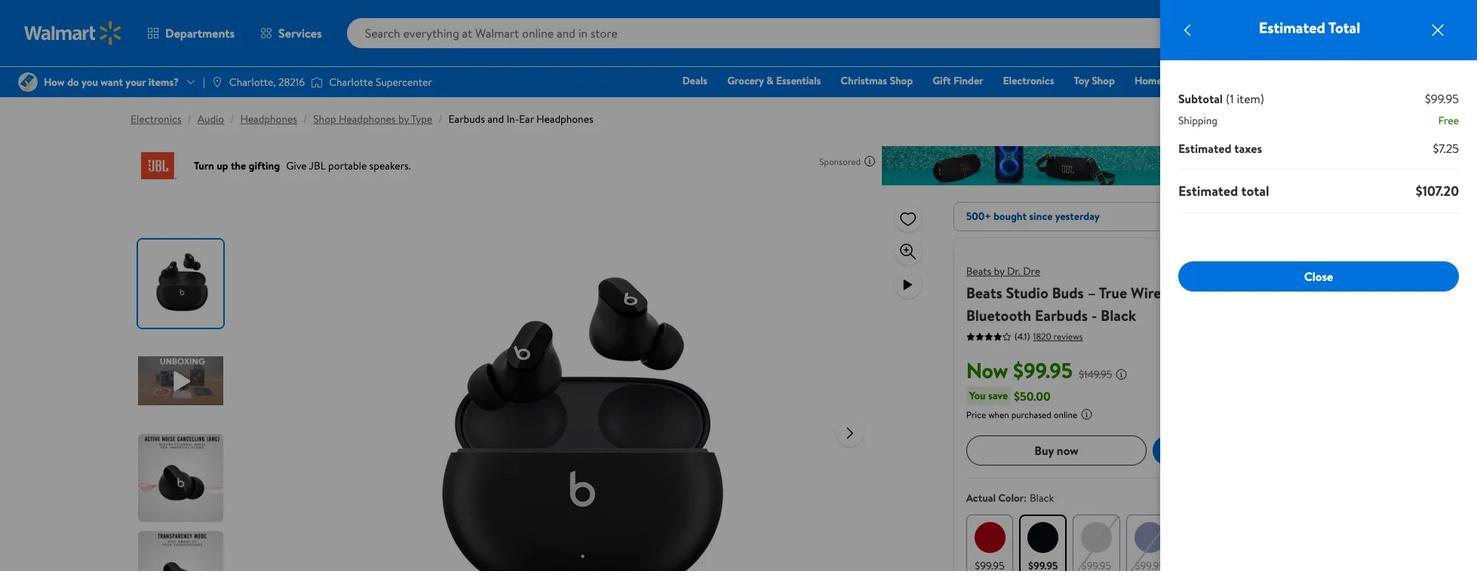 Task type: describe. For each thing, give the bounding box(es) containing it.
1820 reviews link
[[1030, 330, 1083, 343]]

Walmart Site-Wide search field
[[347, 18, 1222, 48]]

beats by dr. dre beats studio buds – true wireless noise cancelling bluetooth earbuds - black
[[966, 264, 1299, 326]]

500+
[[966, 209, 991, 224]]

registry link
[[1272, 72, 1324, 89]]

beats studio buds – true wireless noise cancelling bluetooth earbuds - black - image 1 of 12 image
[[138, 240, 226, 328]]

free
[[1438, 113, 1459, 128]]

sponsored
[[819, 155, 861, 168]]

fashion
[[1182, 73, 1217, 88]]

beats studio buds – true wireless noise cancelling bluetooth earbuds - black - image 2 of 12 image
[[138, 337, 226, 425]]

3 headphones from the left
[[536, 112, 593, 127]]

5 $20.81
[[1429, 17, 1449, 48]]

beats studio buds – true wireless noise cancelling bluetooth earbuds - black - image 4 of 12 image
[[138, 532, 226, 572]]

debit
[[1362, 73, 1388, 88]]

electronics / audio / headphones / shop headphones by type / earbuds and in-ear headphones
[[131, 112, 593, 127]]

shipping
[[1178, 113, 1217, 128]]

0 horizontal spatial $99.95
[[1013, 356, 1073, 385]]

home link
[[1128, 72, 1169, 89]]

(4.1)
[[1014, 330, 1030, 343]]

Search search field
[[347, 18, 1222, 48]]

$50.00
[[1014, 388, 1051, 405]]

electronics for electronics / audio / headphones / shop headphones by type / earbuds and in-ear headphones
[[131, 112, 181, 127]]

estimated for estimated total
[[1178, 182, 1238, 201]]

you
[[969, 389, 986, 404]]

estimated for estimated taxes
[[1178, 140, 1232, 157]]

1 beats from the top
[[966, 264, 991, 279]]

estimated taxes
[[1178, 140, 1262, 157]]

total
[[1328, 17, 1360, 38]]

in-
[[507, 112, 519, 127]]

shop headphones by type link
[[313, 112, 432, 127]]

3 / from the left
[[303, 112, 307, 127]]

essentials
[[776, 73, 821, 88]]

ad disclaimer and feedback for skylinedisplayad image
[[864, 155, 876, 167]]

dr.
[[1007, 264, 1021, 279]]

gift finder
[[933, 73, 983, 88]]

0 horizontal spatial electronics link
[[131, 112, 181, 127]]

(1
[[1226, 91, 1234, 107]]

grocery & essentials link
[[720, 72, 828, 89]]

true
[[1099, 283, 1127, 303]]

actual color list
[[963, 512, 1337, 572]]

estimated for estimated total
[[1259, 17, 1325, 38]]

-
[[1092, 306, 1097, 326]]

–
[[1088, 283, 1096, 303]]

earbuds inside beats by dr. dre beats studio buds – true wireless noise cancelling bluetooth earbuds - black
[[1035, 306, 1088, 326]]

toy shop link
[[1067, 72, 1122, 89]]

gift finder link
[[926, 72, 990, 89]]

one
[[1337, 73, 1359, 88]]

$149.95
[[1079, 367, 1112, 382]]

0 horizontal spatial shop
[[313, 112, 336, 127]]

studio
[[1006, 283, 1048, 303]]

one debit link
[[1330, 72, 1394, 89]]

walmart+ link
[[1400, 72, 1459, 89]]

$107.20
[[1416, 182, 1459, 201]]

:
[[1024, 491, 1027, 506]]

toy shop
[[1074, 73, 1115, 88]]

$20.81
[[1429, 37, 1449, 48]]

2 beats from the top
[[966, 283, 1002, 303]]

(4.1) 1820 reviews
[[1014, 330, 1083, 343]]

estimated total
[[1178, 182, 1269, 201]]

deals
[[682, 73, 708, 88]]

christmas
[[841, 73, 887, 88]]

beats by dr. dre link
[[966, 264, 1040, 279]]

&
[[766, 73, 774, 88]]

$7.25
[[1433, 140, 1459, 157]]

christmas shop
[[841, 73, 913, 88]]

price when purchased online
[[966, 409, 1078, 422]]

toy
[[1074, 73, 1089, 88]]

gift
[[933, 73, 951, 88]]

next media item image
[[841, 424, 859, 442]]

now
[[966, 356, 1008, 385]]

now $99.95
[[966, 356, 1073, 385]]

bought
[[993, 209, 1027, 224]]

finder
[[954, 73, 983, 88]]

close button
[[1178, 262, 1459, 292]]

save
[[988, 389, 1008, 404]]



Task type: locate. For each thing, give the bounding box(es) containing it.
type
[[411, 112, 432, 127]]

black
[[1101, 306, 1136, 326], [1030, 491, 1054, 506]]

electronics
[[1003, 73, 1054, 88], [131, 112, 181, 127]]

beats left dr.
[[966, 264, 991, 279]]

2 horizontal spatial headphones
[[536, 112, 593, 127]]

0 vertical spatial $99.95
[[1425, 91, 1459, 107]]

subtotal
[[1178, 91, 1223, 107]]

actual
[[966, 491, 996, 506]]

electronics link left toy on the right of page
[[996, 72, 1061, 89]]

2 / from the left
[[230, 112, 234, 127]]

yesterday
[[1055, 209, 1100, 224]]

/
[[188, 112, 192, 127], [230, 112, 234, 127], [303, 112, 307, 127], [438, 112, 442, 127]]

walmart+
[[1407, 73, 1452, 88]]

estimated left total
[[1259, 17, 1325, 38]]

estimated total dialog
[[1160, 0, 1477, 572]]

legal information image
[[1081, 409, 1093, 421]]

grocery & essentials
[[727, 73, 821, 88]]

you save $50.00
[[969, 388, 1051, 405]]

deals link
[[676, 72, 714, 89]]

list item
[[1186, 521, 1220, 555]]

auto
[[1236, 73, 1259, 88]]

shop for toy shop
[[1092, 73, 1115, 88]]

$99.95 up $50.00
[[1013, 356, 1073, 385]]

0 vertical spatial estimated
[[1259, 17, 1325, 38]]

black down true
[[1101, 306, 1136, 326]]

5
[[1443, 17, 1448, 30]]

1 horizontal spatial shop
[[890, 73, 913, 88]]

1 vertical spatial beats
[[966, 283, 1002, 303]]

home
[[1135, 73, 1162, 88]]

0 vertical spatial by
[[398, 112, 409, 127]]

1 vertical spatial estimated
[[1178, 140, 1232, 157]]

dre
[[1023, 264, 1040, 279]]

beats up bluetooth
[[966, 283, 1002, 303]]

fashion link
[[1175, 72, 1224, 89]]

reviews
[[1054, 330, 1083, 343]]

actual color : black
[[966, 491, 1054, 506]]

1 horizontal spatial electronics
[[1003, 73, 1054, 88]]

0 vertical spatial beats
[[966, 264, 991, 279]]

electronics for electronics
[[1003, 73, 1054, 88]]

electronics link
[[996, 72, 1061, 89], [131, 112, 181, 127]]

by
[[398, 112, 409, 127], [994, 264, 1005, 279]]

grocery
[[727, 73, 764, 88]]

1 horizontal spatial black
[[1101, 306, 1136, 326]]

now
[[1057, 443, 1079, 459]]

shop right christmas
[[890, 73, 913, 88]]

1 vertical spatial electronics
[[131, 112, 181, 127]]

audio
[[198, 112, 224, 127]]

shop right toy on the right of page
[[1092, 73, 1115, 88]]

color
[[998, 491, 1024, 506]]

when
[[988, 409, 1009, 422]]

1 vertical spatial black
[[1030, 491, 1054, 506]]

walmart image
[[24, 21, 122, 45]]

since
[[1029, 209, 1053, 224]]

4 / from the left
[[438, 112, 442, 127]]

1 / from the left
[[188, 112, 192, 127]]

1 horizontal spatial electronics link
[[996, 72, 1061, 89]]

1 vertical spatial by
[[994, 264, 1005, 279]]

list item inside actual color list
[[1186, 521, 1220, 555]]

electronics left toy on the right of page
[[1003, 73, 1054, 88]]

500+ bought since yesterday
[[966, 209, 1100, 224]]

0 horizontal spatial black
[[1030, 491, 1054, 506]]

purchased
[[1011, 409, 1052, 422]]

earbuds
[[448, 112, 485, 127], [1035, 306, 1088, 326]]

buds
[[1052, 283, 1084, 303]]

earbuds left and
[[448, 112, 485, 127]]

buy
[[1035, 443, 1054, 459]]

black right :
[[1030, 491, 1054, 506]]

view video image
[[899, 276, 917, 294]]

1 vertical spatial earbuds
[[1035, 306, 1088, 326]]

and
[[488, 112, 504, 127]]

0 horizontal spatial headphones
[[240, 112, 297, 127]]

1 vertical spatial $99.95
[[1013, 356, 1073, 385]]

black inside beats by dr. dre beats studio buds – true wireless noise cancelling bluetooth earbuds - black
[[1101, 306, 1136, 326]]

headphones right audio link in the top left of the page
[[240, 112, 297, 127]]

1 horizontal spatial earbuds
[[1035, 306, 1088, 326]]

headphones link
[[240, 112, 297, 127]]

add to favorites list, beats studio buds – true wireless noise cancelling bluetooth earbuds - black image
[[899, 209, 917, 228]]

price
[[966, 409, 986, 422]]

online
[[1054, 409, 1078, 422]]

total
[[1241, 182, 1269, 201]]

subtotal (1 item)
[[1178, 91, 1264, 107]]

electronics link left audio link in the top left of the page
[[131, 112, 181, 127]]

0 horizontal spatial earbuds
[[448, 112, 485, 127]]

christmas shop link
[[834, 72, 920, 89]]

1 horizontal spatial headphones
[[339, 112, 396, 127]]

estimated total
[[1259, 17, 1360, 38]]

earbuds up 1820 reviews link
[[1035, 306, 1088, 326]]

close panel image
[[1429, 21, 1447, 39]]

/ right type
[[438, 112, 442, 127]]

2 horizontal spatial shop
[[1092, 73, 1115, 88]]

estimated down estimated taxes at the top right
[[1178, 182, 1238, 201]]

learn more about strikethrough prices image
[[1115, 369, 1127, 381]]

$99.95 down walmart+ link
[[1425, 91, 1459, 107]]

2 headphones from the left
[[339, 112, 396, 127]]

0 vertical spatial earbuds
[[448, 112, 485, 127]]

1 horizontal spatial by
[[994, 264, 1005, 279]]

shop for christmas shop
[[890, 73, 913, 88]]

0 horizontal spatial by
[[398, 112, 409, 127]]

audio link
[[198, 112, 224, 127]]

electronics left audio link in the top left of the page
[[131, 112, 181, 127]]

1 headphones from the left
[[240, 112, 297, 127]]

earbuds and in-ear headphones link
[[448, 112, 593, 127]]

buy now button
[[966, 436, 1147, 466]]

headphones right 'ear' at the left of page
[[536, 112, 593, 127]]

shop right headphones link
[[313, 112, 336, 127]]

electronics inside electronics link
[[1003, 73, 1054, 88]]

1 vertical spatial electronics link
[[131, 112, 181, 127]]

item)
[[1237, 91, 1264, 107]]

buy now
[[1035, 443, 1079, 459]]

/ right headphones link
[[303, 112, 307, 127]]

one debit
[[1337, 73, 1388, 88]]

registry
[[1278, 73, 1317, 88]]

0 vertical spatial black
[[1101, 306, 1136, 326]]

2 vertical spatial estimated
[[1178, 182, 1238, 201]]

/ right audio link in the top left of the page
[[230, 112, 234, 127]]

1820
[[1033, 330, 1051, 343]]

0 horizontal spatial electronics
[[131, 112, 181, 127]]

zoom image modal image
[[899, 243, 917, 261]]

noise
[[1189, 283, 1226, 303]]

by inside beats by dr. dre beats studio buds – true wireless noise cancelling bluetooth earbuds - black
[[994, 264, 1005, 279]]

/ left audio link in the top left of the page
[[188, 112, 192, 127]]

beats studio buds – true wireless noise cancelling bluetooth earbuds - black - image 3 of 12 image
[[138, 435, 226, 523]]

wireless
[[1131, 283, 1185, 303]]

by left type
[[398, 112, 409, 127]]

by left dr.
[[994, 264, 1005, 279]]

beats
[[966, 264, 991, 279], [966, 283, 1002, 303]]

back image
[[1178, 21, 1196, 39]]

0 vertical spatial electronics link
[[996, 72, 1061, 89]]

close
[[1304, 268, 1333, 285]]

estimated down shipping at the right top of the page
[[1178, 140, 1232, 157]]

bluetooth
[[966, 306, 1031, 326]]

$99.95
[[1425, 91, 1459, 107], [1013, 356, 1073, 385]]

auto link
[[1230, 72, 1266, 89]]

ear
[[519, 112, 534, 127]]

1 horizontal spatial $99.95
[[1425, 91, 1459, 107]]

shop
[[890, 73, 913, 88], [1092, 73, 1115, 88], [313, 112, 336, 127]]

taxes
[[1234, 140, 1262, 157]]

headphones left type
[[339, 112, 396, 127]]

estimated
[[1259, 17, 1325, 38], [1178, 140, 1232, 157], [1178, 182, 1238, 201]]

$99.95 inside estimated total dialog
[[1425, 91, 1459, 107]]

0 vertical spatial electronics
[[1003, 73, 1054, 88]]



Task type: vqa. For each thing, say whether or not it's contained in the screenshot.
No, You Can Order As Often As You'D Like.
no



